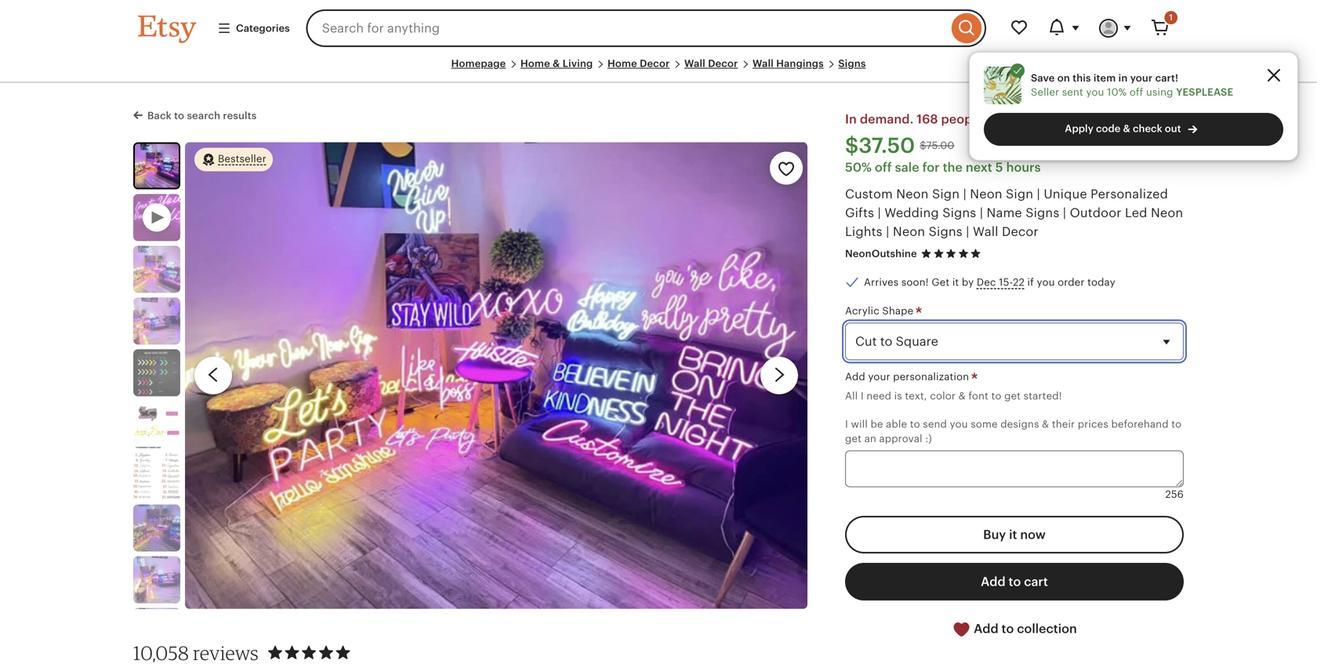 Task type: locate. For each thing, give the bounding box(es) containing it.
it left by
[[953, 277, 960, 288]]

to right font
[[992, 390, 1002, 402]]

on
[[1058, 72, 1071, 84]]

1 horizontal spatial the
[[1074, 112, 1094, 126]]

i inside the i will be able to send you some designs & their prices beforehand to get an approval :)
[[846, 419, 849, 430]]

get
[[1005, 390, 1021, 402], [846, 433, 862, 445]]

in down sent at the top
[[1060, 112, 1071, 126]]

add left cart
[[982, 575, 1006, 589]]

1 vertical spatial the
[[943, 160, 963, 174]]

0 vertical spatial add
[[846, 371, 866, 383]]

1 horizontal spatial wall
[[753, 58, 774, 69]]

apply code & check out link
[[985, 113, 1284, 146]]

categories button
[[206, 14, 302, 42]]

home decor link
[[608, 58, 670, 69]]

1 horizontal spatial off
[[1130, 86, 1144, 98]]

wall hangings
[[753, 58, 824, 69]]

living
[[563, 58, 593, 69]]

this
[[1073, 72, 1092, 84], [1034, 112, 1057, 126]]

in
[[846, 112, 857, 126]]

off
[[1130, 86, 1144, 98], [875, 160, 893, 174]]

2 home from the left
[[608, 58, 638, 69]]

off down $37.50
[[875, 160, 893, 174]]

to left cart
[[1009, 575, 1022, 589]]

22
[[1014, 277, 1025, 288]]

1 vertical spatial this
[[1034, 112, 1057, 126]]

i will be able to send you some designs & their prices beforehand to get an approval :)
[[846, 419, 1182, 445]]

now
[[1021, 528, 1046, 542]]

0 horizontal spatial sign
[[933, 187, 960, 201]]

hours
[[1007, 160, 1042, 174]]

back to search results
[[147, 110, 257, 122]]

0 vertical spatial you
[[1087, 86, 1105, 98]]

wall
[[685, 58, 706, 69], [753, 58, 774, 69], [974, 225, 999, 239]]

1 vertical spatial your
[[869, 371, 891, 383]]

this up sent at the top
[[1073, 72, 1092, 84]]

1 horizontal spatial your
[[1131, 72, 1153, 84]]

you down item
[[1087, 86, 1105, 98]]

get down will
[[846, 433, 862, 445]]

1 vertical spatial it
[[1010, 528, 1018, 542]]

& left font
[[959, 390, 966, 402]]

0 horizontal spatial it
[[953, 277, 960, 288]]

seller
[[1032, 86, 1060, 98]]

signs left "name"
[[943, 206, 977, 220]]

0 horizontal spatial off
[[875, 160, 893, 174]]

0 vertical spatial in
[[1119, 72, 1128, 84]]

it inside button
[[1010, 528, 1018, 542]]

:)
[[926, 433, 933, 445]]

designs
[[1001, 419, 1040, 430]]

1 horizontal spatial sign
[[1007, 187, 1034, 201]]

wall left hangings
[[753, 58, 774, 69]]

0 horizontal spatial the
[[943, 160, 963, 174]]

cart
[[1025, 575, 1049, 589]]

homepage link
[[452, 58, 506, 69]]

your
[[1131, 72, 1153, 84], [869, 371, 891, 383]]

buy
[[984, 528, 1007, 542]]

1 horizontal spatial get
[[1005, 390, 1021, 402]]

back
[[147, 110, 172, 122]]

wall down "name"
[[974, 225, 999, 239]]

to right able
[[911, 419, 921, 430]]

you right 'send'
[[950, 419, 969, 430]]

1 horizontal spatial it
[[1010, 528, 1018, 542]]

prices
[[1079, 419, 1109, 430]]

the left last
[[1074, 112, 1094, 126]]

off right 10%
[[1130, 86, 1144, 98]]

1 vertical spatial i
[[846, 419, 849, 430]]

1 vertical spatial in
[[1060, 112, 1071, 126]]

sign up "name"
[[1007, 187, 1034, 201]]

to right "beforehand"
[[1172, 419, 1182, 430]]

in
[[1119, 72, 1128, 84], [1060, 112, 1071, 126]]

0 vertical spatial your
[[1131, 72, 1153, 84]]

0 vertical spatial it
[[953, 277, 960, 288]]

15-
[[1000, 277, 1014, 288]]

0 horizontal spatial home
[[521, 58, 550, 69]]

$37.50
[[846, 134, 916, 158]]

signs right hangings
[[839, 58, 866, 69]]

1 horizontal spatial this
[[1073, 72, 1092, 84]]

sign
[[933, 187, 960, 201], [1007, 187, 1034, 201]]

get inside the i will be able to send you some designs & their prices beforehand to get an approval :)
[[846, 433, 862, 445]]

1 vertical spatial get
[[846, 433, 862, 445]]

add to cart
[[982, 575, 1049, 589]]

this down seller
[[1034, 112, 1057, 126]]

& left their at the bottom
[[1043, 419, 1050, 430]]

home for home & living
[[521, 58, 550, 69]]

to left collection
[[1002, 622, 1015, 636]]

demand.
[[861, 112, 914, 126]]

your up need
[[869, 371, 891, 383]]

i left will
[[846, 419, 849, 430]]

last
[[1097, 112, 1119, 126]]

add down add to cart
[[974, 622, 999, 636]]

to
[[174, 110, 184, 122], [992, 390, 1002, 402], [911, 419, 921, 430], [1172, 419, 1182, 430], [1009, 575, 1022, 589], [1002, 622, 1015, 636]]

acrylic shape
[[846, 305, 917, 317]]

the right for
[[943, 160, 963, 174]]

& right the code
[[1124, 123, 1131, 135]]

0 horizontal spatial you
[[950, 419, 969, 430]]

5
[[996, 160, 1004, 174]]

search
[[187, 110, 221, 122]]

neon up wedding
[[897, 187, 929, 201]]

decor left wall hangings link
[[708, 58, 738, 69]]

results
[[223, 110, 257, 122]]

1 vertical spatial off
[[875, 160, 893, 174]]

custom neon sign | neon sign | unique personalized gifts | wedding signs | name signs  |  outdoor led neon lights | neon signs | wall decor
[[846, 187, 1184, 239]]

you inside the i will be able to send you some designs & their prices beforehand to get an approval :)
[[950, 419, 969, 430]]

cart!
[[1156, 72, 1179, 84]]

1 home from the left
[[521, 58, 550, 69]]

wall for wall hangings
[[753, 58, 774, 69]]

1 horizontal spatial i
[[861, 390, 864, 402]]

code
[[1097, 123, 1121, 135]]

0 vertical spatial i
[[861, 390, 864, 402]]

0 horizontal spatial your
[[869, 371, 891, 383]]

you
[[1087, 86, 1105, 98], [1037, 277, 1056, 288], [950, 419, 969, 430]]

neon
[[897, 187, 929, 201], [971, 187, 1003, 201], [1152, 206, 1184, 220], [893, 225, 926, 239]]

2 horizontal spatial decor
[[1003, 225, 1039, 239]]

0 vertical spatial this
[[1073, 72, 1092, 84]]

their
[[1053, 419, 1076, 430]]

hours.
[[1140, 112, 1179, 126]]

& left living
[[553, 58, 560, 69]]

custom neon sign neon sign unique personalized gifts image 4 image
[[133, 349, 180, 396]]

0 vertical spatial off
[[1130, 86, 1144, 98]]

i right all
[[861, 390, 864, 402]]

1 vertical spatial add
[[982, 575, 1006, 589]]

check
[[1134, 123, 1163, 135]]

$37.50 $75.00
[[846, 134, 955, 158]]

home left living
[[521, 58, 550, 69]]

| left unique
[[1038, 187, 1041, 201]]

$75.00
[[920, 140, 955, 152]]

be
[[871, 419, 884, 430]]

2 sign from the left
[[1007, 187, 1034, 201]]

0 horizontal spatial i
[[846, 419, 849, 430]]

1
[[1170, 13, 1174, 22]]

collection
[[1018, 622, 1078, 636]]

personalization
[[894, 371, 970, 383]]

168
[[917, 112, 939, 126]]

get up designs
[[1005, 390, 1021, 402]]

0 horizontal spatial this
[[1034, 112, 1057, 126]]

1 horizontal spatial you
[[1037, 277, 1056, 288]]

2 horizontal spatial you
[[1087, 86, 1105, 98]]

your up using
[[1131, 72, 1153, 84]]

2 vertical spatial you
[[950, 419, 969, 430]]

menu bar
[[138, 56, 1180, 83]]

1 horizontal spatial decor
[[708, 58, 738, 69]]

custom neon sign neon sign unique personalized gifts image 1 image
[[185, 142, 808, 609], [135, 144, 179, 188]]

2 horizontal spatial wall
[[974, 225, 999, 239]]

next
[[966, 160, 993, 174]]

custom neon sign neon sign unique personalized gifts image 3 image
[[133, 298, 180, 345]]

personalized
[[1091, 187, 1169, 201]]

| left "name"
[[980, 206, 984, 220]]

| up neonoutshine link on the top right of the page
[[887, 225, 890, 239]]

decor down categories banner
[[640, 58, 670, 69]]

signs
[[839, 58, 866, 69], [943, 206, 977, 220], [1026, 206, 1060, 220], [929, 225, 963, 239]]

|
[[964, 187, 967, 201], [1038, 187, 1041, 201], [878, 206, 882, 220], [980, 206, 984, 220], [1064, 206, 1067, 220], [887, 225, 890, 239], [967, 225, 970, 239]]

0 horizontal spatial wall
[[685, 58, 706, 69]]

| right gifts
[[878, 206, 882, 220]]

256
[[1166, 489, 1185, 501]]

custom neon sign neon sign unique personalized gifts image 5 image
[[133, 401, 180, 448]]

home
[[521, 58, 550, 69], [608, 58, 638, 69]]

wall for wall decor
[[685, 58, 706, 69]]

order
[[1058, 277, 1085, 288]]

decor for home decor
[[640, 58, 670, 69]]

0 vertical spatial get
[[1005, 390, 1021, 402]]

1 horizontal spatial in
[[1119, 72, 1128, 84]]

2 vertical spatial add
[[974, 622, 999, 636]]

in up 10%
[[1119, 72, 1128, 84]]

home down search for anything text box
[[608, 58, 638, 69]]

custom neon sign neon sign unique personalized gifts image 2 image
[[133, 246, 180, 293]]

you right if
[[1037, 277, 1056, 288]]

None search field
[[306, 9, 987, 47]]

it
[[953, 277, 960, 288], [1010, 528, 1018, 542]]

0 horizontal spatial get
[[846, 433, 862, 445]]

0 horizontal spatial decor
[[640, 58, 670, 69]]

&
[[553, 58, 560, 69], [1124, 123, 1131, 135], [959, 390, 966, 402], [1043, 419, 1050, 430]]

add up all
[[846, 371, 866, 383]]

neonoutshine link
[[846, 248, 918, 260]]

it right buy
[[1010, 528, 1018, 542]]

custom neon sign neon sign unique personalized gifts image 7 image
[[133, 505, 180, 552]]

buy it now button
[[846, 516, 1185, 554]]

sign down 50% off sale for the next 5 hours
[[933, 187, 960, 201]]

wall down categories banner
[[685, 58, 706, 69]]

acrylic
[[846, 305, 880, 317]]

decor down "name"
[[1003, 225, 1039, 239]]

1 horizontal spatial home
[[608, 58, 638, 69]]



Task type: vqa. For each thing, say whether or not it's contained in the screenshot.
font
yes



Task type: describe. For each thing, give the bounding box(es) containing it.
categories
[[236, 22, 290, 34]]

item
[[1094, 72, 1117, 84]]

signs down unique
[[1026, 206, 1060, 220]]

approval
[[880, 433, 923, 445]]

dec
[[977, 277, 997, 288]]

in demand. 168 people bought this in the last 24 hours.
[[846, 112, 1179, 126]]

to right back
[[174, 110, 184, 122]]

add to collection button
[[846, 610, 1185, 649]]

will
[[852, 419, 868, 430]]

apply code & check out
[[1066, 123, 1182, 135]]

neon down wedding
[[893, 225, 926, 239]]

1 vertical spatial you
[[1037, 277, 1056, 288]]

Add your personalization text field
[[846, 451, 1185, 488]]

Search for anything text field
[[306, 9, 948, 47]]

for
[[923, 160, 940, 174]]

neonoutshine
[[846, 248, 918, 260]]

add for add your personalization
[[846, 371, 866, 383]]

& inside menu bar
[[553, 58, 560, 69]]

add to collection
[[971, 622, 1078, 636]]

need
[[867, 390, 892, 402]]

home decor
[[608, 58, 670, 69]]

bestseller
[[218, 153, 267, 164]]

custom neon sign neon sign unique personalized gifts image 8 image
[[133, 556, 180, 604]]

bestseller button
[[195, 147, 273, 172]]

able
[[887, 419, 908, 430]]

wall decor link
[[685, 58, 738, 69]]

lights
[[846, 225, 883, 239]]

10%
[[1108, 86, 1127, 98]]

send
[[924, 419, 948, 430]]

off inside save on this item in your cart! seller sent you 10% off using yesplease
[[1130, 86, 1144, 98]]

neon right led on the top right
[[1152, 206, 1184, 220]]

sale
[[896, 160, 920, 174]]

led
[[1126, 206, 1148, 220]]

none search field inside categories banner
[[306, 9, 987, 47]]

all
[[846, 390, 858, 402]]

soon! get
[[902, 277, 950, 288]]

home & living link
[[521, 58, 593, 69]]

out
[[1166, 123, 1182, 135]]

0 vertical spatial the
[[1074, 112, 1094, 126]]

by
[[962, 277, 975, 288]]

font
[[969, 390, 989, 402]]

menu bar containing homepage
[[138, 56, 1180, 83]]

signs down wedding
[[929, 225, 963, 239]]

is
[[895, 390, 903, 402]]

decor inside custom neon sign | neon sign | unique personalized gifts | wedding signs | name signs  |  outdoor led neon lights | neon signs | wall decor
[[1003, 225, 1039, 239]]

beforehand
[[1112, 419, 1169, 430]]

50%
[[846, 160, 872, 174]]

hangings
[[777, 58, 824, 69]]

neon up "name"
[[971, 187, 1003, 201]]

text,
[[906, 390, 928, 402]]

color
[[931, 390, 956, 402]]

shape
[[883, 305, 914, 317]]

arrives soon! get it by dec 15-22 if you order today
[[865, 277, 1116, 288]]

& inside the i will be able to send you some designs & their prices beforehand to get an approval :)
[[1043, 419, 1050, 430]]

home & living
[[521, 58, 593, 69]]

wedding
[[885, 206, 940, 220]]

home for home decor
[[608, 58, 638, 69]]

people
[[942, 112, 984, 126]]

custom
[[846, 187, 893, 201]]

save
[[1032, 72, 1056, 84]]

decor for wall decor
[[708, 58, 738, 69]]

yesplease
[[1177, 86, 1234, 98]]

1 sign from the left
[[933, 187, 960, 201]]

add your personalization
[[846, 371, 973, 383]]

custom neon sign neon sign unique personalized gifts image 6 image
[[133, 453, 180, 500]]

apply
[[1066, 123, 1094, 135]]

wall inside custom neon sign | neon sign | unique personalized gifts | wedding signs | name signs  |  outdoor led neon lights | neon signs | wall decor
[[974, 225, 999, 239]]

unique
[[1044, 187, 1088, 201]]

some
[[971, 419, 998, 430]]

| down unique
[[1064, 206, 1067, 220]]

bought
[[987, 112, 1031, 126]]

categories banner
[[110, 0, 1208, 56]]

| down next
[[964, 187, 967, 201]]

arrives
[[865, 277, 899, 288]]

name
[[987, 206, 1023, 220]]

50% off sale for the next 5 hours
[[846, 160, 1042, 174]]

today
[[1088, 277, 1116, 288]]

add for add to collection
[[974, 622, 999, 636]]

if
[[1028, 277, 1035, 288]]

back to search results link
[[133, 107, 257, 123]]

sent
[[1063, 86, 1084, 98]]

your inside save on this item in your cart! seller sent you 10% off using yesplease
[[1131, 72, 1153, 84]]

| up by
[[967, 225, 970, 239]]

this inside save on this item in your cart! seller sent you 10% off using yesplease
[[1073, 72, 1092, 84]]

0 horizontal spatial in
[[1060, 112, 1071, 126]]

add for add to cart
[[982, 575, 1006, 589]]

add to cart button
[[846, 563, 1185, 601]]

an
[[865, 433, 877, 445]]

signs link
[[839, 58, 866, 69]]

all i need is text, color & font to get started!
[[846, 390, 1063, 402]]

in inside save on this item in your cart! seller sent you 10% off using yesplease
[[1119, 72, 1128, 84]]

homepage
[[452, 58, 506, 69]]

wall decor
[[685, 58, 738, 69]]

1 horizontal spatial custom neon sign neon sign unique personalized gifts image 1 image
[[185, 142, 808, 609]]

0 horizontal spatial custom neon sign neon sign unique personalized gifts image 1 image
[[135, 144, 179, 188]]

using
[[1147, 86, 1174, 98]]

you inside save on this item in your cart! seller sent you 10% off using yesplease
[[1087, 86, 1105, 98]]

outdoor
[[1071, 206, 1122, 220]]

save on this item in your cart! seller sent you 10% off using yesplease
[[1032, 72, 1234, 98]]



